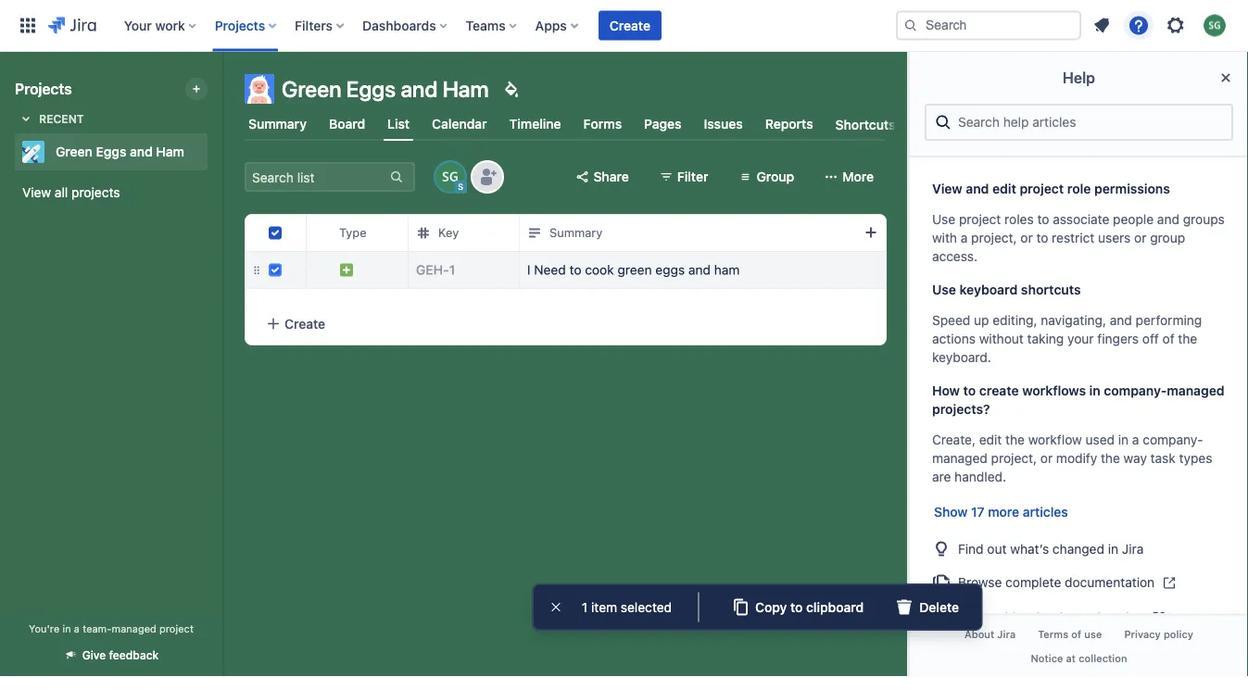 Task type: vqa. For each thing, say whether or not it's contained in the screenshot.
to in the "button"
yes



Task type: describe. For each thing, give the bounding box(es) containing it.
calendar link
[[428, 108, 491, 141]]

team-
[[83, 623, 112, 635]]

delete
[[920, 600, 959, 615]]

share button
[[564, 162, 640, 192]]

keyboard
[[960, 282, 1018, 297]]

share
[[594, 169, 629, 184]]

to left restrict
[[1037, 230, 1049, 246]]

the inside speed up editing, navigating, and performing actions without taking your fingers off of the keyboard.
[[1178, 331, 1198, 347]]

Search help articles field
[[953, 106, 1224, 139]]

all
[[55, 185, 68, 200]]

types
[[1180, 451, 1213, 466]]

Search field
[[896, 11, 1082, 40]]

terms
[[1038, 629, 1069, 641]]

your
[[124, 18, 152, 33]]

item
[[591, 600, 617, 615]]

projects button
[[209, 11, 284, 40]]

banner containing your work
[[0, 0, 1248, 52]]

university
[[1081, 610, 1141, 626]]

project, inside create, edit the workflow used in a company- managed project, or modify the way task types are handled.
[[991, 451, 1037, 466]]

to inside button
[[791, 600, 803, 615]]

apps
[[535, 18, 567, 33]]

and inside row
[[689, 262, 711, 278]]

create project image
[[189, 82, 204, 96]]

use for use project roles to associate people and groups with a project, or to restrict users or group access.
[[932, 212, 956, 227]]

timeline link
[[506, 108, 565, 141]]

and inside speed up editing, navigating, and performing actions without taking your fingers off of the keyboard.
[[1110, 313, 1132, 328]]

out
[[987, 541, 1007, 556]]

issues link
[[700, 108, 747, 141]]

collapse recent projects image
[[15, 108, 37, 130]]

button to open the fields dropdown. open the fields dropdown to add fields to list view or create a new field image
[[860, 222, 882, 244]]

view all projects link
[[15, 176, 208, 209]]

find out what's changed in jira link
[[925, 531, 1234, 566]]

apps button
[[530, 11, 586, 40]]

notice at collection link
[[1020, 647, 1139, 670]]

feedback
[[109, 649, 159, 662]]

type
[[339, 226, 367, 240]]

modify
[[1057, 451, 1098, 466]]

1 item selected
[[582, 600, 672, 615]]

sidebar navigation image
[[202, 74, 243, 111]]

collection
[[1079, 652, 1128, 664]]

0 horizontal spatial create
[[285, 316, 325, 331]]

1 horizontal spatial jira
[[1122, 541, 1144, 556]]

board
[[329, 116, 365, 132]]

cook
[[585, 262, 614, 278]]

sam green image
[[436, 162, 465, 192]]

about jira button
[[954, 624, 1027, 647]]

17
[[971, 505, 985, 520]]

more button
[[813, 162, 885, 192]]

access.
[[932, 249, 978, 264]]

what's
[[1011, 541, 1049, 556]]

projects inside popup button
[[215, 18, 265, 33]]

notifications image
[[1091, 14, 1113, 37]]

your work button
[[118, 11, 204, 40]]

copy
[[755, 600, 787, 615]]

geh-1 link
[[416, 261, 455, 279]]

work
[[155, 18, 185, 33]]

users
[[1098, 230, 1131, 246]]

speed
[[932, 313, 971, 328]]

of inside speed up editing, navigating, and performing actions without taking your fingers off of the keyboard.
[[1163, 331, 1175, 347]]

terms of use link
[[1027, 624, 1113, 647]]

taking
[[1028, 331, 1064, 347]]

your work
[[124, 18, 185, 33]]

set background color image
[[500, 78, 522, 100]]

terms of use
[[1038, 629, 1102, 641]]

projects
[[71, 185, 120, 200]]

shortcuts
[[1021, 282, 1081, 297]]

filters button
[[289, 11, 351, 40]]

0 vertical spatial green eggs and ham
[[282, 76, 489, 102]]

use project roles to associate people and groups with a project, or to restrict users or group access.
[[932, 212, 1225, 264]]

1 vertical spatial ham
[[156, 144, 184, 159]]

clipboard
[[806, 600, 864, 615]]

view all projects
[[22, 185, 120, 200]]

reports
[[765, 116, 813, 132]]

0 horizontal spatial the
[[1006, 432, 1025, 448]]

keyboard.
[[932, 350, 992, 365]]

dashboards button
[[357, 11, 455, 40]]

role
[[1068, 181, 1091, 196]]

create button inside the 'primary' element
[[599, 11, 662, 40]]

issues
[[704, 116, 743, 132]]

1 vertical spatial create button
[[246, 303, 886, 345]]

group button
[[727, 162, 806, 192]]

in right the you're
[[62, 623, 71, 635]]

0 vertical spatial ham
[[443, 76, 489, 102]]

to inside row
[[570, 262, 582, 278]]

recent
[[39, 112, 84, 125]]

close image
[[1215, 67, 1237, 89]]

with inside use project roles to associate people and groups with a project, or to restrict users or group access.
[[932, 230, 957, 246]]

workflow
[[1029, 432, 1082, 448]]

need
[[534, 262, 566, 278]]

filter
[[677, 169, 709, 184]]

you're in a team-managed project
[[29, 623, 194, 635]]

0 vertical spatial project
[[1020, 181, 1064, 196]]

changed
[[1053, 541, 1105, 556]]

to right the roles
[[1038, 212, 1050, 227]]

0 vertical spatial eggs
[[346, 76, 396, 102]]

forms
[[584, 116, 622, 132]]

privacy
[[1125, 629, 1161, 641]]

summary inside tab list
[[248, 116, 307, 132]]

more
[[988, 505, 1020, 520]]

use
[[1085, 629, 1102, 641]]

pages link
[[641, 108, 685, 141]]

0 vertical spatial edit
[[993, 181, 1017, 196]]

lead image
[[339, 263, 354, 278]]

find
[[958, 541, 984, 556]]

0 horizontal spatial managed
[[112, 623, 156, 635]]

at
[[1066, 652, 1076, 664]]

company- inside "how to create workflows in company-managed projects?"
[[1104, 383, 1167, 399]]

speed up editing, navigating, and performing actions without taking your fingers off of the keyboard.
[[932, 313, 1202, 365]]

1 vertical spatial green eggs and ham
[[56, 144, 184, 159]]

0 horizontal spatial or
[[1021, 230, 1033, 246]]

deselect all items image
[[549, 600, 563, 615]]

in inside create, edit the workflow used in a company- managed project, or modify the way task types are handled.
[[1119, 432, 1129, 448]]

primary element
[[11, 0, 896, 51]]

Search list text field
[[247, 164, 387, 190]]

0 vertical spatial 1
[[449, 262, 455, 278]]

of inside terms of use link
[[1072, 629, 1082, 641]]

tab list containing list
[[234, 108, 929, 141]]

create, edit the workflow used in a company- managed project, or modify the way task types are handled.
[[932, 432, 1213, 485]]

selected
[[621, 600, 672, 615]]



Task type: locate. For each thing, give the bounding box(es) containing it.
edit inside create, edit the workflow used in a company- managed project, or modify the way task types are handled.
[[979, 432, 1002, 448]]

or down the roles
[[1021, 230, 1033, 246]]

project inside use project roles to associate people and groups with a project, or to restrict users or group access.
[[959, 212, 1001, 227]]

how to create workflows in company-managed projects?
[[932, 383, 1225, 417]]

project, up handled.
[[991, 451, 1037, 466]]

geh-1
[[416, 262, 455, 278]]

view for view all projects
[[22, 185, 51, 200]]

view and edit project role permissions
[[932, 181, 1171, 196]]

1 horizontal spatial view
[[932, 181, 963, 196]]

your
[[1068, 331, 1094, 347]]

in up documentation
[[1108, 541, 1119, 556]]

notice
[[1031, 652, 1063, 664]]

0 vertical spatial with
[[932, 230, 957, 246]]

ham
[[443, 76, 489, 102], [156, 144, 184, 159]]

project,
[[971, 230, 1017, 246], [991, 451, 1037, 466]]

managed up feedback
[[112, 623, 156, 635]]

actions
[[932, 331, 976, 347]]

add to starred image
[[202, 141, 224, 163]]

view up access.
[[932, 181, 963, 196]]

1 vertical spatial projects
[[15, 80, 72, 98]]

1 horizontal spatial green
[[282, 76, 342, 102]]

1 horizontal spatial of
[[1163, 331, 1175, 347]]

managed inside create, edit the workflow used in a company- managed project, or modify the way task types are handled.
[[932, 451, 988, 466]]

a up access.
[[961, 230, 968, 246]]

with inside 'link'
[[995, 610, 1020, 626]]

calendar
[[432, 116, 487, 132]]

green eggs and ham up view all projects link
[[56, 144, 184, 159]]

group
[[757, 169, 795, 184]]

show 17 more articles button
[[925, 501, 1078, 524]]

a left team-
[[74, 623, 80, 635]]

0 vertical spatial jira
[[1122, 541, 1144, 556]]

0 horizontal spatial of
[[1072, 629, 1082, 641]]

create inside the 'primary' element
[[610, 18, 651, 33]]

1 vertical spatial edit
[[979, 432, 1002, 448]]

in right workflows
[[1090, 383, 1101, 399]]

project left role
[[1020, 181, 1064, 196]]

create button down need
[[246, 303, 886, 345]]

give feedback button
[[53, 640, 170, 671]]

green
[[282, 76, 342, 102], [56, 144, 93, 159]]

1 horizontal spatial the
[[1101, 451, 1120, 466]]

1 horizontal spatial summary
[[550, 226, 603, 240]]

without
[[979, 331, 1024, 347]]

and up list
[[401, 76, 438, 102]]

1 horizontal spatial green eggs and ham
[[282, 76, 489, 102]]

workflows
[[1023, 383, 1086, 399]]

browse complete documentation
[[958, 575, 1155, 590]]

1 vertical spatial jira
[[998, 629, 1016, 641]]

board link
[[325, 108, 369, 141]]

1 vertical spatial green
[[56, 144, 93, 159]]

copy to clipboard button
[[718, 593, 875, 622]]

table
[[246, 214, 1248, 303]]

search image
[[904, 18, 919, 33]]

2 horizontal spatial the
[[1178, 331, 1198, 347]]

0 vertical spatial the
[[1178, 331, 1198, 347]]

the left workflow
[[1006, 432, 1025, 448]]

use for use keyboard shortcuts
[[932, 282, 957, 297]]

row
[[246, 214, 1248, 252], [246, 251, 1248, 289]]

1 left item
[[582, 600, 588, 615]]

summary up search list text box
[[248, 116, 307, 132]]

1 vertical spatial summary
[[550, 226, 603, 240]]

edit up the roles
[[993, 181, 1017, 196]]

1 down key
[[449, 262, 455, 278]]

and left ham
[[689, 262, 711, 278]]

1
[[449, 262, 455, 278], [582, 600, 588, 615]]

timeline
[[509, 116, 561, 132]]

or inside create, edit the workflow used in a company- managed project, or modify the way task types are handled.
[[1041, 451, 1053, 466]]

eggs up board
[[346, 76, 396, 102]]

1 horizontal spatial create
[[610, 18, 651, 33]]

green down the recent
[[56, 144, 93, 159]]

i
[[527, 262, 531, 278]]

notice at collection
[[1031, 652, 1128, 664]]

forms link
[[580, 108, 626, 141]]

navigating,
[[1041, 313, 1107, 328]]

to up projects?
[[964, 383, 976, 399]]

projects?
[[932, 402, 990, 417]]

company- up the task
[[1143, 432, 1204, 448]]

0 vertical spatial a
[[961, 230, 968, 246]]

1 vertical spatial of
[[1072, 629, 1082, 641]]

documentation
[[1065, 575, 1155, 590]]

a inside use project roles to associate people and groups with a project, or to restrict users or group access.
[[961, 230, 968, 246]]

1 vertical spatial 1
[[582, 600, 588, 615]]

delete button
[[883, 593, 970, 622]]

the down performing
[[1178, 331, 1198, 347]]

with
[[932, 230, 957, 246], [995, 610, 1020, 626]]

2 horizontal spatial or
[[1135, 230, 1147, 246]]

1 horizontal spatial with
[[995, 610, 1020, 626]]

create button right the apps popup button
[[599, 11, 662, 40]]

your profile and settings image
[[1204, 14, 1226, 37]]

1 vertical spatial the
[[1006, 432, 1025, 448]]

2 vertical spatial a
[[74, 623, 80, 635]]

1 horizontal spatial eggs
[[346, 76, 396, 102]]

0 horizontal spatial a
[[74, 623, 80, 635]]

0 horizontal spatial green
[[56, 144, 93, 159]]

jira image
[[48, 14, 96, 37], [48, 14, 96, 37]]

policy
[[1164, 629, 1194, 641]]

or down workflow
[[1041, 451, 1053, 466]]

2 horizontal spatial project
[[1020, 181, 1064, 196]]

or down people
[[1135, 230, 1147, 246]]

dashboards
[[362, 18, 436, 33]]

ham up the calendar
[[443, 76, 489, 102]]

managed up types
[[1167, 383, 1225, 399]]

managed inside "how to create workflows in company-managed projects?"
[[1167, 383, 1225, 399]]

with up about jira
[[995, 610, 1020, 626]]

restrict
[[1052, 230, 1095, 246]]

projects
[[215, 18, 265, 33], [15, 80, 72, 98]]

edit right create, at bottom
[[979, 432, 1002, 448]]

0 vertical spatial projects
[[215, 18, 265, 33]]

row containing geh-1
[[246, 251, 1248, 289]]

1 vertical spatial create
[[285, 316, 325, 331]]

give feedback
[[82, 649, 159, 662]]

summary link
[[245, 108, 310, 141]]

eggs
[[346, 76, 396, 102], [96, 144, 126, 159]]

view for view and edit project role permissions
[[932, 181, 963, 196]]

about jira
[[965, 629, 1016, 641]]

fingers
[[1098, 331, 1139, 347]]

1 horizontal spatial managed
[[932, 451, 988, 466]]

project left the roles
[[959, 212, 1001, 227]]

help
[[1063, 69, 1096, 87]]

filters
[[295, 18, 333, 33]]

a
[[961, 230, 968, 246], [1133, 432, 1140, 448], [74, 623, 80, 635]]

0 horizontal spatial ham
[[156, 144, 184, 159]]

editing,
[[993, 313, 1038, 328]]

0 horizontal spatial eggs
[[96, 144, 126, 159]]

tab list
[[234, 108, 929, 141]]

2 vertical spatial managed
[[112, 623, 156, 635]]

1 horizontal spatial a
[[961, 230, 968, 246]]

to right copy
[[791, 600, 803, 615]]

of left use
[[1072, 629, 1082, 641]]

geh-
[[416, 262, 449, 278]]

1 vertical spatial use
[[932, 282, 957, 297]]

i need to cook green eggs and ham
[[527, 262, 740, 278]]

ham
[[714, 262, 740, 278]]

2 horizontal spatial a
[[1133, 432, 1140, 448]]

view
[[932, 181, 963, 196], [22, 185, 51, 200]]

projects up the collapse recent projects image on the left of the page
[[15, 80, 72, 98]]

project, inside use project roles to associate people and groups with a project, or to restrict users or group access.
[[971, 230, 1017, 246]]

table containing geh-1
[[246, 214, 1248, 303]]

1 vertical spatial a
[[1133, 432, 1140, 448]]

0 vertical spatial managed
[[1167, 383, 1225, 399]]

edit
[[993, 181, 1017, 196], [979, 432, 1002, 448]]

appswitcher icon image
[[17, 14, 39, 37]]

with up access.
[[932, 230, 957, 246]]

privacy policy link
[[1113, 624, 1205, 647]]

1 vertical spatial managed
[[932, 451, 988, 466]]

0 vertical spatial create
[[610, 18, 651, 33]]

jira inside button
[[998, 629, 1016, 641]]

use up speed
[[932, 282, 957, 297]]

off
[[1143, 331, 1159, 347]]

summary up cook
[[550, 226, 603, 240]]

of
[[1163, 331, 1175, 347], [1072, 629, 1082, 641]]

permissions
[[1095, 181, 1171, 196]]

to
[[1038, 212, 1050, 227], [1037, 230, 1049, 246], [570, 262, 582, 278], [964, 383, 976, 399], [791, 600, 803, 615]]

the down used at bottom right
[[1101, 451, 1120, 466]]

company- inside create, edit the workflow used in a company- managed project, or modify the way task types are handled.
[[1143, 432, 1204, 448]]

2 vertical spatial the
[[1101, 451, 1120, 466]]

2 use from the top
[[932, 282, 957, 297]]

1 vertical spatial project
[[959, 212, 1001, 227]]

to left cook
[[570, 262, 582, 278]]

teams button
[[460, 11, 524, 40]]

0 vertical spatial project,
[[971, 230, 1017, 246]]

about
[[965, 629, 995, 641]]

jira right about
[[998, 629, 1016, 641]]

in inside find out what's changed in jira link
[[1108, 541, 1119, 556]]

green inside green eggs and ham link
[[56, 144, 93, 159]]

articles
[[1023, 505, 1068, 520]]

and up view all projects link
[[130, 144, 153, 159]]

0 vertical spatial company-
[[1104, 383, 1167, 399]]

2 vertical spatial project
[[159, 623, 194, 635]]

2 horizontal spatial managed
[[1167, 383, 1225, 399]]

and up access.
[[966, 181, 989, 196]]

0 vertical spatial of
[[1163, 331, 1175, 347]]

to inside "how to create workflows in company-managed projects?"
[[964, 383, 976, 399]]

more
[[843, 169, 874, 184]]

task
[[1151, 451, 1176, 466]]

use up access.
[[932, 212, 956, 227]]

0 horizontal spatial project
[[159, 623, 194, 635]]

0 horizontal spatial with
[[932, 230, 957, 246]]

1 horizontal spatial 1
[[582, 600, 588, 615]]

project up give feedback button in the left bottom of the page
[[159, 623, 194, 635]]

1 use from the top
[[932, 212, 956, 227]]

and up group
[[1158, 212, 1180, 227]]

0 vertical spatial create button
[[599, 11, 662, 40]]

1 horizontal spatial or
[[1041, 451, 1053, 466]]

shortcuts
[[836, 117, 896, 132]]

green eggs and ham
[[282, 76, 489, 102], [56, 144, 184, 159]]

a up way
[[1133, 432, 1140, 448]]

use keyboard shortcuts
[[932, 282, 1081, 297]]

view left 'all'
[[22, 185, 51, 200]]

projects up sidebar navigation icon
[[215, 18, 265, 33]]

green up summary link
[[282, 76, 342, 102]]

copy to clipboard
[[755, 600, 864, 615]]

find out what's changed in jira
[[958, 541, 1144, 556]]

0 horizontal spatial view
[[22, 185, 51, 200]]

roles
[[1005, 212, 1034, 227]]

project, down the roles
[[971, 230, 1017, 246]]

help image
[[1128, 14, 1150, 37]]

summary inside row
[[550, 226, 603, 240]]

banner
[[0, 0, 1248, 52]]

show
[[934, 505, 968, 520]]

settings image
[[1165, 14, 1187, 37]]

atlassian
[[1024, 610, 1078, 626]]

0 vertical spatial green
[[282, 76, 342, 102]]

0 horizontal spatial projects
[[15, 80, 72, 98]]

of right off
[[1163, 331, 1175, 347]]

browse complete documentation link
[[925, 566, 1234, 601]]

green eggs and ham link
[[15, 133, 200, 171]]

associate
[[1053, 212, 1110, 227]]

privacy policy
[[1125, 629, 1194, 641]]

list
[[388, 116, 410, 131]]

1 vertical spatial eggs
[[96, 144, 126, 159]]

ham left add to starred image
[[156, 144, 184, 159]]

managed down create, at bottom
[[932, 451, 988, 466]]

1 horizontal spatial project
[[959, 212, 1001, 227]]

eggs up view all projects link
[[96, 144, 126, 159]]

0 vertical spatial summary
[[248, 116, 307, 132]]

in inside "how to create workflows in company-managed projects?"
[[1090, 383, 1101, 399]]

in up way
[[1119, 432, 1129, 448]]

give
[[82, 649, 106, 662]]

1 horizontal spatial projects
[[215, 18, 265, 33]]

0 horizontal spatial summary
[[248, 116, 307, 132]]

1 vertical spatial with
[[995, 610, 1020, 626]]

0 horizontal spatial green eggs and ham
[[56, 144, 184, 159]]

create button
[[599, 11, 662, 40], [246, 303, 886, 345]]

0 horizontal spatial jira
[[998, 629, 1016, 641]]

0 vertical spatial use
[[932, 212, 956, 227]]

filter button
[[648, 162, 720, 192]]

1 vertical spatial project,
[[991, 451, 1037, 466]]

0 horizontal spatial 1
[[449, 262, 455, 278]]

1 row from the top
[[246, 214, 1248, 252]]

company-
[[1104, 383, 1167, 399], [1143, 432, 1204, 448]]

use inside use project roles to associate people and groups with a project, or to restrict users or group access.
[[932, 212, 956, 227]]

browse
[[958, 575, 1002, 590]]

row containing type
[[246, 214, 1248, 252]]

and inside use project roles to associate people and groups with a project, or to restrict users or group access.
[[1158, 212, 1180, 227]]

add people image
[[476, 166, 499, 188]]

2 row from the top
[[246, 251, 1248, 289]]

and up the fingers
[[1110, 313, 1132, 328]]

1 horizontal spatial ham
[[443, 76, 489, 102]]

reports link
[[762, 108, 817, 141]]

green
[[618, 262, 652, 278]]

green eggs and ham up list
[[282, 76, 489, 102]]

eggs
[[656, 262, 685, 278]]

company- down off
[[1104, 383, 1167, 399]]

1 vertical spatial company-
[[1143, 432, 1204, 448]]

a inside create, edit the workflow used in a company- managed project, or modify the way task types are handled.
[[1133, 432, 1140, 448]]

jira up documentation
[[1122, 541, 1144, 556]]

performing
[[1136, 313, 1202, 328]]



